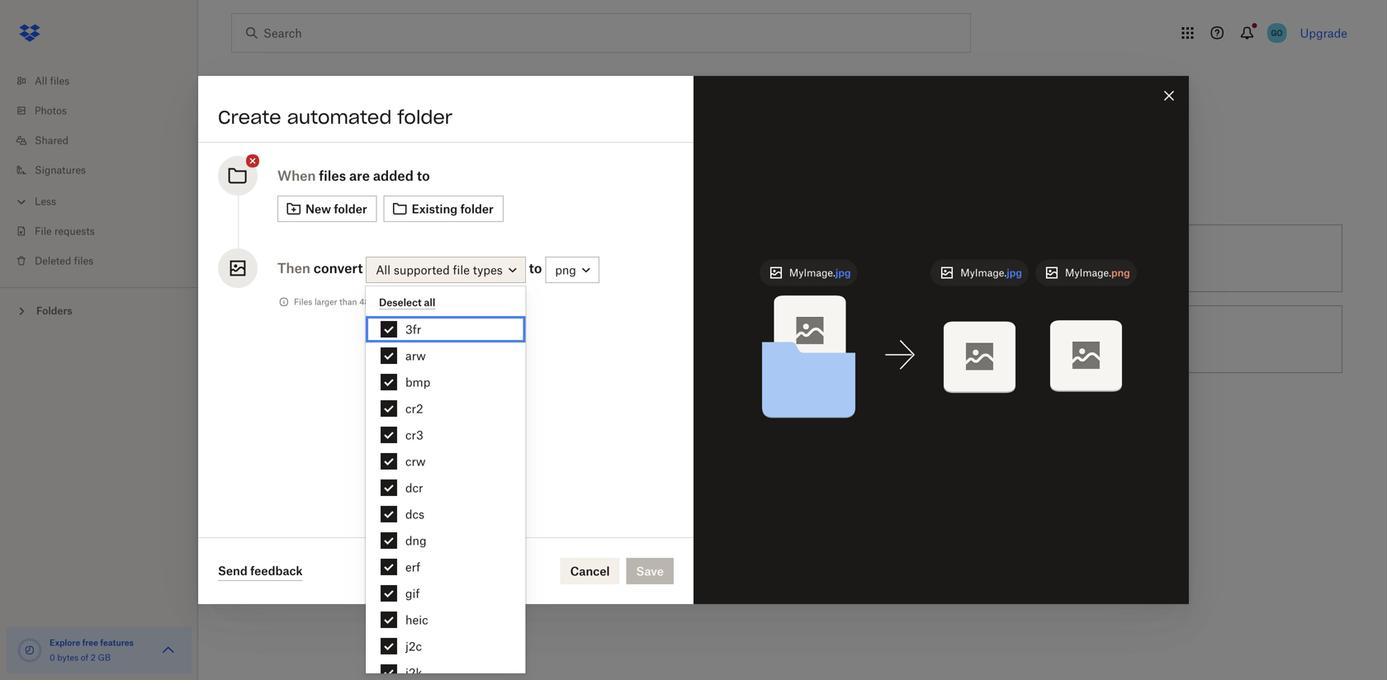 Task type: vqa. For each thing, say whether or not it's contained in the screenshot.
0 BYTES OF 2 GB USED
no



Task type: describe. For each thing, give the bounding box(es) containing it.
sort
[[416, 251, 438, 265]]

myimage. png
[[1065, 267, 1130, 279]]

then
[[277, 260, 310, 276]]

convert for choose an image format to convert files to
[[450, 332, 491, 346]]

free
[[82, 638, 98, 648]]

all
[[424, 296, 435, 309]]

explore free features 0 bytes of 2 gb
[[50, 638, 134, 663]]

set a rule that renames files button
[[599, 218, 974, 299]]

files inside deleted files "link"
[[74, 255, 93, 267]]

add
[[231, 185, 258, 202]]

3fr checkbox item
[[366, 316, 526, 343]]

deselect all
[[379, 296, 435, 309]]

all for all supported file types
[[376, 263, 391, 277]]

that
[[729, 251, 750, 265]]

file for choose a file format to convert videos to
[[727, 332, 744, 346]]

cr3
[[405, 428, 423, 442]]

deleted files
[[35, 255, 93, 267]]

j2c
[[405, 639, 422, 654]]

shared
[[35, 134, 69, 147]]

less image
[[13, 194, 30, 210]]

2 jpg from the left
[[1007, 267, 1022, 279]]

types
[[473, 263, 503, 277]]

arw
[[405, 349, 426, 363]]

gif
[[405, 587, 420, 601]]

set
[[673, 251, 692, 265]]

be
[[417, 297, 426, 307]]

audio
[[470, 413, 500, 427]]

folders button
[[0, 298, 198, 322]]

quota usage element
[[17, 637, 43, 664]]

image
[[359, 332, 393, 346]]

shared link
[[13, 125, 198, 155]]

png
[[1111, 267, 1130, 279]]

by
[[467, 251, 480, 265]]

j2k checkbox item
[[366, 660, 526, 680]]

choose a category to sort files by button
[[225, 218, 599, 299]]

files inside unzip files button
[[1083, 332, 1106, 346]]

convert files to pdfs button
[[974, 218, 1349, 299]]

requests
[[54, 225, 95, 237]]

create
[[218, 106, 281, 129]]

dng checkbox item
[[366, 528, 526, 554]]

convert inside create automated folder dialog
[[314, 260, 363, 276]]

folders
[[36, 305, 72, 317]]

list containing all files
[[0, 56, 198, 287]]

when
[[277, 168, 316, 184]]

converted
[[429, 297, 467, 307]]

dng
[[405, 534, 427, 548]]

heic checkbox item
[[366, 607, 526, 633]]

videos
[[845, 332, 880, 346]]

convert
[[1048, 251, 1091, 265]]

all files
[[35, 75, 69, 87]]

are
[[349, 168, 370, 184]]

pdfs
[[1134, 251, 1163, 265]]

file requests link
[[13, 216, 198, 246]]

j2k
[[405, 666, 422, 680]]

format for audio
[[372, 413, 408, 427]]

upgrade link
[[1300, 26, 1347, 40]]

not
[[402, 297, 414, 307]]

all supported file types
[[376, 263, 503, 277]]

an for add
[[262, 185, 280, 202]]

files
[[294, 297, 312, 307]]

bytes
[[57, 653, 79, 663]]

file for choose a file format to convert audio files to
[[352, 413, 369, 427]]

than
[[339, 297, 357, 307]]

choose for choose a file format to convert audio files to
[[298, 413, 339, 427]]

files inside choose a category to sort files by button
[[441, 251, 464, 265]]

deselect
[[379, 296, 422, 309]]

files inside the choose an image format to convert files to button
[[494, 332, 516, 346]]

dropbox image
[[13, 17, 46, 50]]

deleted
[[35, 255, 71, 267]]

upgrade
[[1300, 26, 1347, 40]]

heic
[[405, 613, 428, 627]]

cr3 checkbox item
[[366, 422, 526, 448]]

erf
[[405, 560, 420, 574]]

files inside "all files" link
[[50, 75, 69, 87]]

choose a file format to convert audio files to
[[298, 413, 540, 427]]

choose a category to sort files by
[[298, 251, 480, 265]]

renames
[[754, 251, 801, 265]]

gb
[[98, 653, 111, 663]]

category
[[352, 251, 399, 265]]

a for choose a file format to convert audio files to
[[343, 413, 349, 427]]

2 myimage. jpg from the left
[[960, 267, 1022, 279]]

choose a file format to convert videos to
[[673, 332, 894, 346]]

crw
[[405, 455, 426, 469]]

arw checkbox item
[[366, 343, 526, 369]]

choose a file format to convert videos to button
[[599, 299, 974, 380]]

deleted files link
[[13, 246, 198, 276]]

folder
[[397, 106, 453, 129]]

photos
[[35, 104, 67, 117]]

dcs
[[405, 507, 424, 521]]

rule
[[704, 251, 726, 265]]



Task type: locate. For each thing, give the bounding box(es) containing it.
1 horizontal spatial myimage.
[[960, 267, 1007, 279]]

1 myimage. from the left
[[789, 267, 835, 279]]

files right renames
[[804, 251, 827, 265]]

1 vertical spatial an
[[343, 332, 356, 346]]

a right set
[[695, 251, 701, 265]]

2 vertical spatial file
[[352, 413, 369, 427]]

j2c checkbox item
[[366, 633, 526, 660]]

files inside choose a file format to convert audio files to button
[[503, 413, 526, 427]]

all supported file types button
[[366, 257, 526, 283]]

file requests
[[35, 225, 95, 237]]

cr2
[[405, 402, 423, 416]]

unzip files button
[[974, 299, 1349, 380]]

add an automation main content
[[225, 119, 1387, 680]]

1 horizontal spatial file
[[453, 263, 470, 277]]

convert for choose a file format to convert audio files to
[[426, 413, 466, 427]]

explore
[[50, 638, 80, 648]]

2
[[91, 653, 96, 663]]

signatures link
[[13, 155, 198, 185]]

2 horizontal spatial file
[[727, 332, 744, 346]]

format up the arw
[[396, 332, 433, 346]]

features
[[100, 638, 134, 648]]

choose for choose a category to sort files by
[[298, 251, 339, 265]]

1 horizontal spatial myimage. jpg
[[960, 267, 1022, 279]]

convert files to pdfs
[[1048, 251, 1163, 265]]

1 horizontal spatial an
[[343, 332, 356, 346]]

add an automation
[[231, 185, 363, 202]]

0 horizontal spatial all
[[35, 75, 47, 87]]

file left types
[[453, 263, 470, 277]]

convert right cr2
[[426, 413, 466, 427]]

photos link
[[13, 96, 198, 125]]

format down renames
[[747, 332, 783, 346]]

files up the automation
[[319, 168, 346, 184]]

convert down the converted
[[450, 332, 491, 346]]

format
[[396, 332, 433, 346], [747, 332, 783, 346], [372, 413, 408, 427]]

files inside set a rule that renames files 'button'
[[804, 251, 827, 265]]

automated
[[287, 106, 392, 129]]

a
[[343, 251, 349, 265], [695, 251, 701, 265], [717, 332, 724, 346], [343, 413, 349, 427]]

myimage. jpg
[[789, 267, 851, 279], [960, 267, 1022, 279]]

will
[[386, 297, 399, 307]]

files larger than 48mb will not be converted
[[294, 297, 467, 307]]

file inside button
[[352, 413, 369, 427]]

48mb
[[359, 297, 384, 307]]

files inside convert files to pdfs button
[[1094, 251, 1117, 265]]

cr2 checkbox item
[[366, 395, 526, 422]]

file left cr2
[[352, 413, 369, 427]]

unzip
[[1048, 332, 1080, 346]]

0 horizontal spatial an
[[262, 185, 280, 202]]

0 vertical spatial all
[[35, 75, 47, 87]]

files up photos
[[50, 75, 69, 87]]

file inside button
[[727, 332, 744, 346]]

gif checkbox item
[[366, 580, 526, 607]]

all inside 'list'
[[35, 75, 47, 87]]

files inside create automated folder dialog
[[319, 168, 346, 184]]

choose for choose a file format to convert videos to
[[673, 332, 714, 346]]

file for all supported file types
[[453, 263, 470, 277]]

0 vertical spatial an
[[262, 185, 280, 202]]

list
[[0, 56, 198, 287]]

file down that
[[727, 332, 744, 346]]

all for all files
[[35, 75, 47, 87]]

1 horizontal spatial all
[[376, 263, 391, 277]]

choose an image format to convert files to
[[298, 332, 530, 346]]

3fr
[[405, 322, 421, 336]]

then convert
[[277, 260, 363, 276]]

files right the deleted
[[74, 255, 93, 267]]

choose a file format to convert audio files to button
[[225, 380, 599, 461]]

a left category
[[343, 251, 349, 265]]

file inside dropdown button
[[453, 263, 470, 277]]

a inside 'button'
[[695, 251, 701, 265]]

of
[[81, 653, 88, 663]]

deselect all button
[[379, 296, 435, 310]]

convert
[[314, 260, 363, 276], [450, 332, 491, 346], [801, 332, 841, 346], [426, 413, 466, 427]]

2 myimage. from the left
[[960, 267, 1007, 279]]

bmp checkbox item
[[366, 369, 526, 395]]

1 jpg from the left
[[835, 267, 851, 279]]

all files link
[[13, 66, 198, 96]]

a for choose a file format to convert videos to
[[717, 332, 724, 346]]

convert left videos
[[801, 332, 841, 346]]

convert for choose a file format to convert videos to
[[801, 332, 841, 346]]

an
[[262, 185, 280, 202], [343, 332, 356, 346]]

1 myimage. jpg from the left
[[789, 267, 851, 279]]

set a rule that renames files
[[673, 251, 827, 265]]

all inside dropdown button
[[376, 263, 391, 277]]

a down rule
[[717, 332, 724, 346]]

0
[[50, 653, 55, 663]]

larger
[[315, 297, 337, 307]]

dcr checkbox item
[[366, 475, 526, 501]]

files up the myimage. png
[[1094, 251, 1117, 265]]

convert inside button
[[426, 413, 466, 427]]

to
[[417, 168, 430, 184], [402, 251, 413, 265], [1120, 251, 1131, 265], [529, 260, 542, 276], [436, 332, 447, 346], [520, 332, 530, 346], [787, 332, 797, 346], [883, 332, 894, 346], [412, 413, 423, 427], [529, 413, 540, 427]]

added
[[373, 168, 414, 184]]

dcr
[[405, 481, 423, 495]]

crw checkbox item
[[366, 448, 526, 475]]

choose inside button
[[298, 413, 339, 427]]

bmp
[[405, 375, 430, 389]]

all up photos
[[35, 75, 47, 87]]

format for files
[[396, 332, 433, 346]]

all
[[35, 75, 47, 87], [376, 263, 391, 277]]

files right unzip
[[1083, 332, 1106, 346]]

an for choose
[[343, 332, 356, 346]]

a left cr2
[[343, 413, 349, 427]]

an right add
[[262, 185, 280, 202]]

0 horizontal spatial myimage.
[[789, 267, 835, 279]]

1 vertical spatial file
[[727, 332, 744, 346]]

files down types
[[494, 332, 516, 346]]

files
[[50, 75, 69, 87], [319, 168, 346, 184], [441, 251, 464, 265], [804, 251, 827, 265], [1094, 251, 1117, 265], [74, 255, 93, 267], [494, 332, 516, 346], [1083, 332, 1106, 346], [503, 413, 526, 427]]

create automated folder dialog
[[198, 76, 1189, 604]]

1 vertical spatial all
[[376, 263, 391, 277]]

format up the cr3
[[372, 413, 408, 427]]

file
[[35, 225, 52, 237]]

0 vertical spatial file
[[453, 263, 470, 277]]

1 horizontal spatial jpg
[[1007, 267, 1022, 279]]

choose an image format to convert files to button
[[225, 299, 599, 380]]

create automated folder
[[218, 106, 453, 129]]

erf checkbox item
[[366, 554, 526, 580]]

3 myimage. from the left
[[1065, 267, 1111, 279]]

an inside button
[[343, 332, 356, 346]]

automation
[[284, 185, 363, 202]]

files right audio
[[503, 413, 526, 427]]

supported
[[394, 263, 450, 277]]

0 horizontal spatial myimage. jpg
[[789, 267, 851, 279]]

file
[[453, 263, 470, 277], [727, 332, 744, 346], [352, 413, 369, 427]]

a for choose a category to sort files by
[[343, 251, 349, 265]]

files are added to
[[319, 168, 430, 184]]

0 horizontal spatial file
[[352, 413, 369, 427]]

format for videos
[[747, 332, 783, 346]]

2 horizontal spatial myimage.
[[1065, 267, 1111, 279]]

a inside button
[[343, 413, 349, 427]]

less
[[35, 195, 56, 208]]

convert up than
[[314, 260, 363, 276]]

an left image
[[343, 332, 356, 346]]

dcs checkbox item
[[366, 501, 526, 528]]

signatures
[[35, 164, 86, 176]]

choose
[[298, 251, 339, 265], [298, 332, 339, 346], [673, 332, 714, 346], [298, 413, 339, 427]]

choose for choose an image format to convert files to
[[298, 332, 339, 346]]

format inside button
[[372, 413, 408, 427]]

a for set a rule that renames files
[[695, 251, 701, 265]]

files left by
[[441, 251, 464, 265]]

unzip files
[[1048, 332, 1106, 346]]

0 horizontal spatial jpg
[[835, 267, 851, 279]]

all up files larger than 48mb will not be converted
[[376, 263, 391, 277]]



